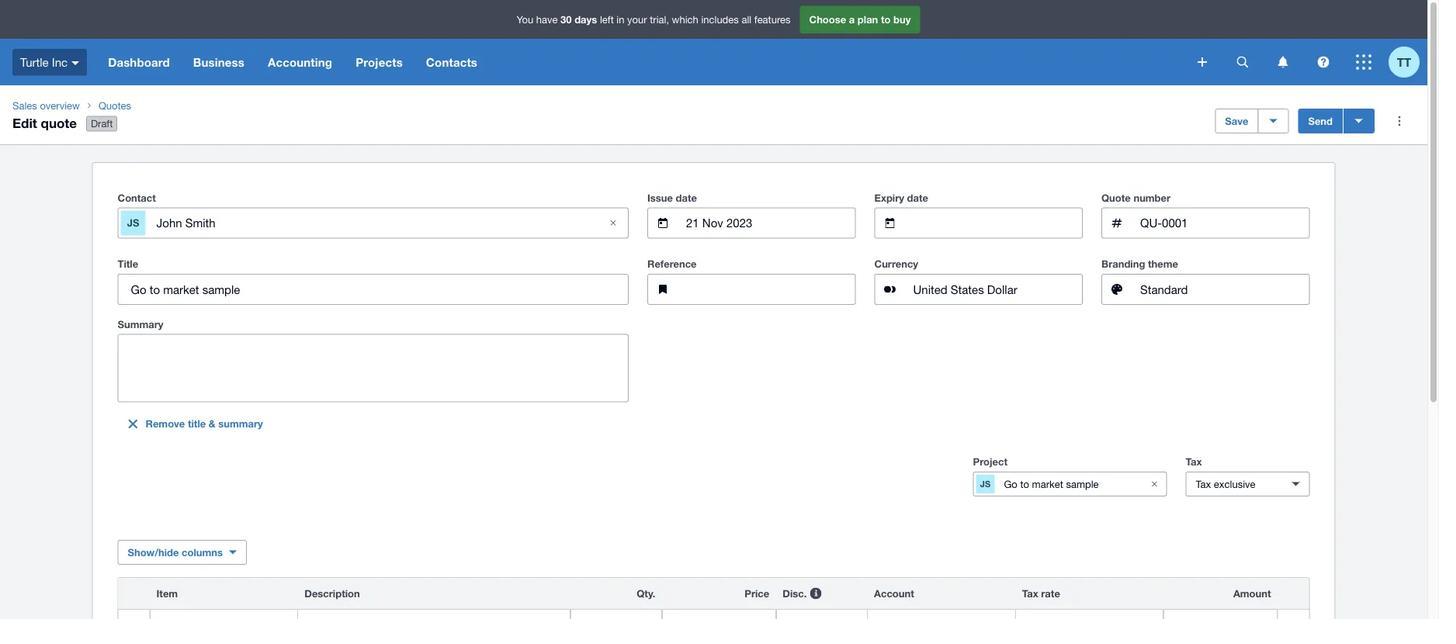 Task type: vqa. For each thing, say whether or not it's contained in the screenshot.
the right svg icon
no



Task type: locate. For each thing, give the bounding box(es) containing it.
0 vertical spatial js
[[127, 217, 139, 229]]

1 vertical spatial js
[[981, 480, 991, 490]]

1 horizontal spatial js
[[981, 480, 991, 490]]

tax inside popup button
[[1196, 478, 1212, 490]]

a
[[849, 13, 855, 25]]

overflow menu image
[[1385, 106, 1416, 137]]

date
[[676, 192, 697, 204], [908, 192, 929, 204]]

drag handle image
[[118, 610, 150, 620]]

includes
[[702, 13, 739, 25]]

0 horizontal spatial js
[[127, 217, 139, 229]]

tax for tax exclusive
[[1196, 478, 1212, 490]]

0 vertical spatial tax
[[1186, 456, 1203, 468]]

tt
[[1398, 55, 1412, 69]]

remove
[[146, 418, 185, 430]]

1 date from the left
[[676, 192, 697, 204]]

columns
[[182, 547, 223, 559]]

date for issue date
[[676, 192, 697, 204]]

issue date
[[648, 192, 697, 204]]

quote
[[41, 115, 77, 130]]

quotes link
[[92, 98, 137, 113]]

turtle inc button
[[0, 39, 96, 85]]

rate
[[1042, 588, 1061, 600]]

Quote number text field
[[1139, 209, 1310, 238]]

js for contact
[[127, 217, 139, 229]]

js for project
[[981, 480, 991, 490]]

svg image right 'inc'
[[72, 61, 79, 65]]

you have 30 days left in your trial, which includes all features
[[517, 13, 791, 25]]

svg image up send
[[1318, 56, 1330, 68]]

all
[[742, 13, 752, 25]]

show/hide columns
[[128, 547, 223, 559]]

currency
[[875, 258, 919, 270]]

Contact field
[[155, 209, 592, 238]]

tax inside line items element
[[1023, 588, 1039, 600]]

tax left exclusive
[[1196, 478, 1212, 490]]

save button
[[1216, 109, 1259, 134]]

svg image
[[1318, 56, 1330, 68], [72, 61, 79, 65]]

tt button
[[1389, 39, 1428, 85]]

choose a plan to buy
[[810, 13, 911, 25]]

line items element
[[118, 578, 1311, 620]]

0 horizontal spatial svg image
[[72, 61, 79, 65]]

2 vertical spatial tax
[[1023, 588, 1039, 600]]

accounting button
[[256, 39, 344, 85]]

sales overview link
[[6, 98, 86, 113]]

date for expiry date
[[908, 192, 929, 204]]

remove title & summary
[[146, 418, 263, 430]]

branding
[[1102, 258, 1146, 270]]

buy
[[894, 13, 911, 25]]

Currency field
[[912, 275, 1083, 304]]

contacts
[[426, 55, 478, 69]]

your
[[628, 13, 647, 25]]

Project field
[[1003, 471, 1138, 498]]

navigation
[[96, 39, 1187, 85]]

svg image
[[1357, 54, 1372, 70], [1238, 56, 1249, 68], [1279, 56, 1289, 68], [1198, 57, 1208, 67]]

tax for tax
[[1186, 456, 1203, 468]]

js down contact
[[127, 217, 139, 229]]

contacts button
[[415, 39, 489, 85]]

Title field
[[118, 275, 628, 304]]

send button
[[1299, 109, 1344, 134]]

save
[[1226, 115, 1249, 127]]

tax left the rate in the bottom right of the page
[[1023, 588, 1039, 600]]

banner
[[0, 0, 1428, 85]]

turtle
[[20, 55, 49, 69]]

issue
[[648, 192, 673, 204]]

Summary text field
[[118, 335, 628, 402]]

js down the project
[[981, 480, 991, 490]]

date right expiry
[[908, 192, 929, 204]]

1 vertical spatial tax
[[1196, 478, 1212, 490]]

edit
[[12, 115, 37, 130]]

banner containing dashboard
[[0, 0, 1428, 85]]

date right issue
[[676, 192, 697, 204]]

quote
[[1102, 192, 1131, 204]]

item
[[156, 588, 178, 600]]

theme
[[1149, 258, 1179, 270]]

30
[[561, 13, 572, 25]]

tax rate
[[1023, 588, 1061, 600]]

js
[[127, 217, 139, 229], [981, 480, 991, 490]]

show/hide columns button
[[118, 541, 247, 565]]

dashboard
[[108, 55, 170, 69]]

svg image inside turtle inc popup button
[[72, 61, 79, 65]]

1 horizontal spatial date
[[908, 192, 929, 204]]

tax
[[1186, 456, 1203, 468], [1196, 478, 1212, 490], [1023, 588, 1039, 600]]

inc
[[52, 55, 68, 69]]

to
[[881, 13, 891, 25]]

2 date from the left
[[908, 192, 929, 204]]

0 horizontal spatial date
[[676, 192, 697, 204]]

qty.
[[637, 588, 656, 600]]

tax up tax exclusive
[[1186, 456, 1203, 468]]

business button
[[182, 39, 256, 85]]

choose
[[810, 13, 847, 25]]

exclusive
[[1215, 478, 1256, 490]]

reference
[[648, 258, 697, 270]]

quotes
[[99, 99, 131, 111]]

turtle inc
[[20, 55, 68, 69]]



Task type: describe. For each thing, give the bounding box(es) containing it.
sales overview
[[12, 99, 80, 111]]

projects
[[356, 55, 403, 69]]

title
[[118, 258, 138, 270]]

show/hide
[[128, 547, 179, 559]]

number
[[1134, 192, 1171, 204]]

plan
[[858, 13, 879, 25]]

price
[[745, 588, 770, 600]]

tax for tax rate
[[1023, 588, 1039, 600]]

trial,
[[650, 13, 669, 25]]

clear image
[[1140, 469, 1171, 500]]

quote number
[[1102, 192, 1171, 204]]

navigation containing dashboard
[[96, 39, 1187, 85]]

which
[[672, 13, 699, 25]]

Issue date field
[[685, 209, 855, 238]]

Branding theme field
[[1139, 275, 1310, 304]]

accounting
[[268, 55, 333, 69]]

you
[[517, 13, 534, 25]]

remove row image
[[1279, 610, 1310, 620]]

&
[[209, 418, 216, 430]]

contact
[[118, 192, 156, 204]]

in
[[617, 13, 625, 25]]

title
[[188, 418, 206, 430]]

projects button
[[344, 39, 415, 85]]

days
[[575, 13, 597, 25]]

expiry
[[875, 192, 905, 204]]

remove title & summary button
[[118, 412, 273, 437]]

description
[[305, 588, 360, 600]]

edit quote
[[12, 115, 77, 130]]

Reference text field
[[685, 275, 855, 304]]

Expiry date field
[[912, 209, 1083, 238]]

tax exclusive
[[1196, 478, 1256, 490]]

project
[[974, 456, 1008, 468]]

dashboard link
[[96, 39, 182, 85]]

sales
[[12, 99, 37, 111]]

1 horizontal spatial svg image
[[1318, 56, 1330, 68]]

tax exclusive button
[[1186, 472, 1311, 497]]

features
[[755, 13, 791, 25]]

expiry date
[[875, 192, 929, 204]]

amount
[[1234, 588, 1272, 600]]

disc.
[[783, 588, 807, 600]]

left
[[600, 13, 614, 25]]

summary
[[219, 418, 263, 430]]

have
[[537, 13, 558, 25]]

summary
[[118, 318, 163, 330]]

overview
[[40, 99, 80, 111]]

branding theme
[[1102, 258, 1179, 270]]

account
[[875, 588, 915, 600]]

business
[[193, 55, 245, 69]]

send
[[1309, 115, 1334, 127]]

draft
[[91, 118, 113, 130]]



